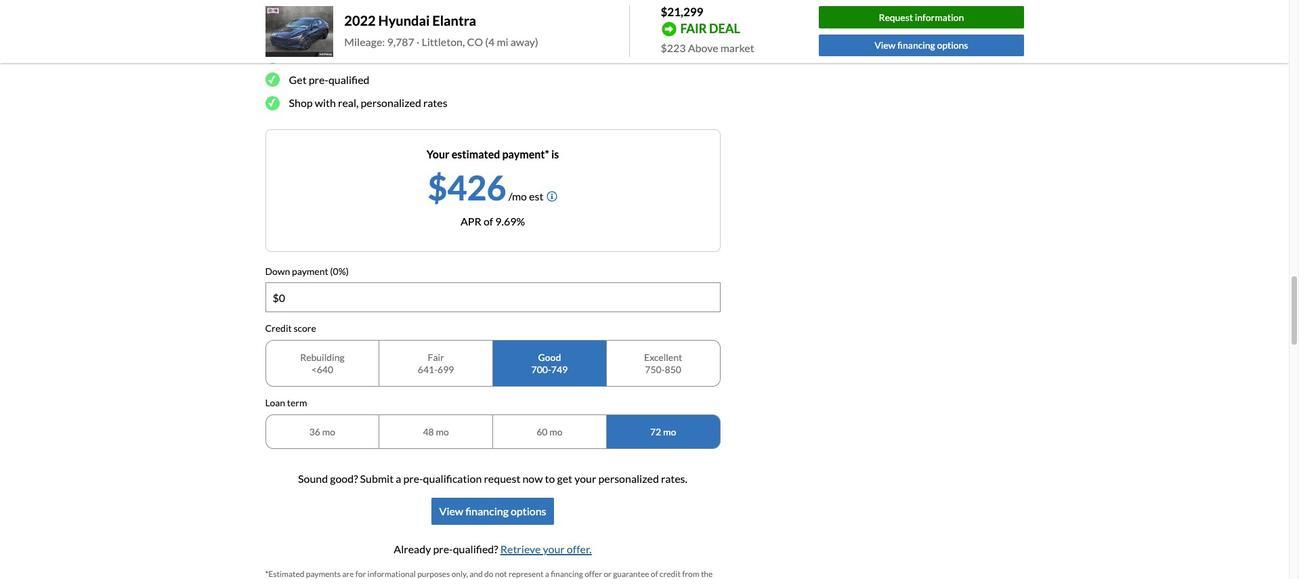 Task type: vqa. For each thing, say whether or not it's contained in the screenshot.
2nd 'MSRP:' from the bottom of the page
no



Task type: locate. For each thing, give the bounding box(es) containing it.
1 horizontal spatial financing
[[897, 40, 935, 51]]

options down now
[[511, 505, 546, 518]]

view financing options button down request information button
[[819, 35, 1024, 57]]

your up "qualified"
[[333, 49, 355, 62]]

view financing options button
[[819, 35, 1024, 57], [431, 498, 554, 525]]

is
[[551, 147, 559, 160]]

information
[[915, 11, 964, 23]]

retrieve
[[500, 543, 541, 556]]

get
[[557, 472, 572, 485]]

payment
[[357, 49, 398, 62], [292, 265, 328, 277]]

financing
[[897, 40, 935, 51], [465, 505, 509, 518]]

away)
[[511, 35, 538, 48]]

1 horizontal spatial personalized
[[598, 472, 659, 485]]

0 vertical spatial view financing options button
[[819, 35, 1024, 57]]

retrieve your offer. link
[[500, 543, 592, 556]]

2 mo from the left
[[436, 426, 449, 438]]

mo for 36 mo
[[322, 426, 335, 438]]

financing down sound good? submit a pre-qualification request now to get your personalized rates.
[[465, 505, 509, 518]]

view down 'request' at right top
[[875, 40, 896, 51]]

payment left (0%)
[[292, 265, 328, 277]]

0 horizontal spatial view
[[439, 505, 463, 518]]

your
[[333, 49, 355, 62], [574, 472, 596, 485], [543, 543, 565, 556]]

0 vertical spatial options
[[937, 40, 968, 51]]

699
[[438, 364, 454, 375]]

pre- for already
[[433, 543, 453, 556]]

personalized
[[361, 96, 421, 109], [598, 472, 659, 485]]

1 horizontal spatial pre-
[[403, 472, 423, 485]]

1 vertical spatial view financing options
[[439, 505, 546, 518]]

0 horizontal spatial options
[[511, 505, 546, 518]]

0 horizontal spatial personalized
[[361, 96, 421, 109]]

0 horizontal spatial financing
[[465, 505, 509, 518]]

finance in advance
[[265, 13, 391, 32]]

pre-
[[309, 73, 328, 86], [403, 472, 423, 485], [433, 543, 453, 556]]

2 horizontal spatial pre-
[[433, 543, 453, 556]]

with
[[315, 96, 336, 109]]

(0%)
[[330, 265, 349, 277]]

personalized right the real,
[[361, 96, 421, 109]]

1 vertical spatial financing
[[465, 505, 509, 518]]

0 vertical spatial view financing options
[[875, 40, 968, 51]]

2022 hyundai elantra image
[[265, 6, 333, 57]]

view financing options for the rightmost view financing options button
[[875, 40, 968, 51]]

1 vertical spatial view
[[439, 505, 463, 518]]

850
[[665, 364, 681, 375]]

financing down request information button
[[897, 40, 935, 51]]

littleton,
[[422, 35, 465, 48]]

4 mo from the left
[[663, 426, 676, 438]]

view financing options down sound good? submit a pre-qualification request now to get your personalized rates.
[[439, 505, 546, 518]]

options
[[937, 40, 968, 51], [511, 505, 546, 518]]

1 horizontal spatial options
[[937, 40, 968, 51]]

0 vertical spatial your
[[333, 49, 355, 62]]

1 vertical spatial payment
[[292, 265, 328, 277]]

co
[[467, 35, 483, 48]]

1 horizontal spatial your
[[543, 543, 565, 556]]

to
[[545, 472, 555, 485]]

mileage:
[[344, 35, 385, 48]]

72
[[650, 426, 661, 438]]

0 vertical spatial payment
[[357, 49, 398, 62]]

pre- right "already"
[[433, 543, 453, 556]]

1 vertical spatial options
[[511, 505, 546, 518]]

good
[[538, 352, 561, 363]]

9.69%
[[495, 214, 525, 227]]

48 mo
[[423, 426, 449, 438]]

0 horizontal spatial view financing options
[[439, 505, 546, 518]]

mo right the 60
[[549, 426, 563, 438]]

mo for 48 mo
[[436, 426, 449, 438]]

apr of 9.69%
[[461, 214, 525, 227]]

sound good? submit a pre-qualification request now to get your personalized rates.
[[298, 472, 687, 485]]

view financing options for the bottommost view financing options button
[[439, 505, 546, 518]]

1 horizontal spatial payment
[[357, 49, 398, 62]]

1 horizontal spatial view
[[875, 40, 896, 51]]

market
[[720, 41, 754, 54]]

down payment (0%)
[[265, 265, 349, 277]]

2 horizontal spatial your
[[574, 472, 596, 485]]

1 vertical spatial view financing options button
[[431, 498, 554, 525]]

0 vertical spatial view
[[875, 40, 896, 51]]

Down payment (0%) text field
[[266, 283, 720, 312]]

/mo
[[508, 189, 527, 202]]

pre- right a
[[403, 472, 423, 485]]

view financing options down request information button
[[875, 40, 968, 51]]

options down information
[[937, 40, 968, 51]]

0 vertical spatial pre-
[[309, 73, 328, 86]]

2022
[[344, 12, 376, 29]]

your left "offer."
[[543, 543, 565, 556]]

your right get
[[574, 472, 596, 485]]

mo right the 72
[[663, 426, 676, 438]]

mo right 36
[[322, 426, 335, 438]]

view down qualification
[[439, 505, 463, 518]]

2 vertical spatial pre-
[[433, 543, 453, 556]]

0 horizontal spatial pre-
[[309, 73, 328, 86]]

payment down mileage:
[[357, 49, 398, 62]]

your
[[426, 147, 449, 160]]

loan
[[265, 397, 285, 409]]

rates
[[423, 96, 447, 109]]

view financing options button down sound good? submit a pre-qualification request now to get your personalized rates.
[[431, 498, 554, 525]]

offer.
[[567, 543, 592, 556]]

0 horizontal spatial view financing options button
[[431, 498, 554, 525]]

view financing options
[[875, 40, 968, 51], [439, 505, 546, 518]]

your estimated payment* is
[[426, 147, 559, 160]]

mo for 72 mo
[[663, 426, 676, 438]]

finance
[[265, 13, 317, 32]]

0 horizontal spatial payment
[[292, 265, 328, 277]]

750-
[[645, 364, 665, 375]]

fair 641-699
[[418, 352, 454, 375]]

0 horizontal spatial your
[[333, 49, 355, 62]]

pre- for get
[[309, 73, 328, 86]]

personalized left rates.
[[598, 472, 659, 485]]

est
[[529, 189, 543, 202]]

1 vertical spatial your
[[574, 472, 596, 485]]

1 mo from the left
[[322, 426, 335, 438]]

view
[[875, 40, 896, 51], [439, 505, 463, 518]]

pre- right get at top
[[309, 73, 328, 86]]

good?
[[330, 472, 358, 485]]

1 horizontal spatial view financing options
[[875, 40, 968, 51]]

(4
[[485, 35, 495, 48]]

mo right 48
[[436, 426, 449, 438]]

60 mo
[[537, 426, 563, 438]]

request information button
[[819, 6, 1024, 28]]

3 mo from the left
[[549, 426, 563, 438]]



Task type: describe. For each thing, give the bounding box(es) containing it.
qualified
[[328, 73, 369, 86]]

submit
[[360, 472, 394, 485]]

request
[[879, 11, 913, 23]]

in
[[320, 13, 333, 32]]

score
[[294, 323, 316, 334]]

elantra
[[432, 12, 476, 29]]

$21,299
[[661, 5, 703, 19]]

rates.
[[661, 472, 687, 485]]

already
[[394, 543, 431, 556]]

get pre-qualified
[[289, 73, 369, 86]]

a
[[396, 472, 401, 485]]

<640
[[311, 364, 333, 375]]

36 mo
[[309, 426, 335, 438]]

info circle image
[[547, 191, 558, 202]]

qualified?
[[453, 543, 498, 556]]

deal
[[709, 21, 740, 36]]

$223 above market
[[661, 41, 754, 54]]

60
[[537, 426, 548, 438]]

mo for 60 mo
[[549, 426, 563, 438]]

$223
[[661, 41, 686, 54]]

2022 hyundai elantra mileage: 9,787 · littleton, co (4 mi away)
[[344, 12, 538, 48]]

shop with real, personalized rates
[[289, 96, 447, 109]]

0 vertical spatial financing
[[897, 40, 935, 51]]

already pre-qualified? retrieve your offer.
[[394, 543, 592, 556]]

shop
[[289, 96, 313, 109]]

qualification
[[423, 472, 482, 485]]

749
[[551, 364, 568, 375]]

request
[[484, 472, 520, 485]]

fair
[[428, 352, 444, 363]]

1 horizontal spatial view financing options button
[[819, 35, 1024, 57]]

2 vertical spatial your
[[543, 543, 565, 556]]

real,
[[338, 96, 359, 109]]

$426
[[428, 167, 506, 208]]

excellent 750-850
[[644, 352, 682, 375]]

now
[[523, 472, 543, 485]]

700-
[[531, 364, 551, 375]]

0 vertical spatial personalized
[[361, 96, 421, 109]]

apr
[[461, 214, 481, 227]]

credit
[[265, 323, 292, 334]]

rebuilding
[[300, 352, 344, 363]]

hyundai
[[378, 12, 430, 29]]

36
[[309, 426, 320, 438]]

72 mo
[[650, 426, 676, 438]]

rebuilding <640
[[300, 352, 344, 375]]

641-
[[418, 364, 438, 375]]

loan term
[[265, 397, 307, 409]]

request information
[[879, 11, 964, 23]]

48
[[423, 426, 434, 438]]

down
[[265, 265, 290, 277]]

9,787
[[387, 35, 414, 48]]

credit score
[[265, 323, 316, 334]]

get
[[289, 73, 307, 86]]

estimated
[[452, 147, 500, 160]]

estimate your payment
[[289, 49, 398, 62]]

term
[[287, 397, 307, 409]]

good 700-749
[[531, 352, 568, 375]]

$426 /mo est
[[428, 167, 543, 208]]

excellent
[[644, 352, 682, 363]]

sound
[[298, 472, 328, 485]]

of
[[484, 214, 493, 227]]

1 vertical spatial pre-
[[403, 472, 423, 485]]

·
[[417, 35, 420, 48]]

mi
[[497, 35, 508, 48]]

fair deal
[[680, 21, 740, 36]]

estimate
[[289, 49, 331, 62]]

1 vertical spatial personalized
[[598, 472, 659, 485]]

advance
[[336, 13, 391, 32]]

above
[[688, 41, 718, 54]]

fair
[[680, 21, 707, 36]]

payment*
[[502, 147, 549, 160]]



